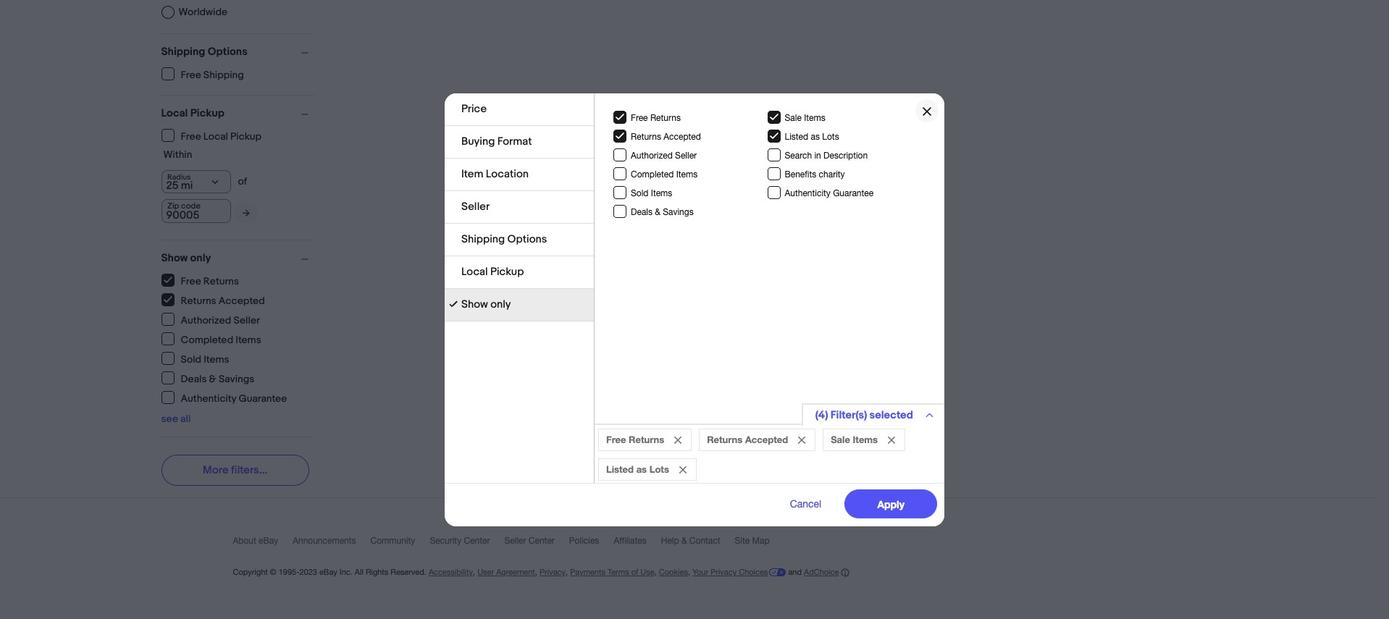 Task type: describe. For each thing, give the bounding box(es) containing it.
more filters...
[[203, 464, 267, 478]]

authorized inside authorized seller link
[[181, 314, 231, 326]]

0 vertical spatial show
[[161, 251, 188, 265]]

guarantee inside dialog
[[833, 188, 874, 198]]

cookies
[[659, 568, 688, 577]]

more
[[203, 464, 229, 478]]

privacy link
[[540, 568, 566, 577]]

2 vertical spatial &
[[682, 536, 687, 546]]

community link
[[371, 536, 430, 553]]

all
[[355, 568, 364, 577]]

policies link
[[569, 536, 614, 553]]

selected
[[870, 408, 914, 422]]

show inside tab
[[462, 297, 488, 311]]

0 vertical spatial &
[[655, 207, 661, 217]]

about
[[233, 536, 256, 546]]

site map link
[[735, 536, 784, 553]]

1 horizontal spatial lots
[[823, 132, 840, 142]]

1 vertical spatial shipping options
[[462, 232, 547, 246]]

security center link
[[430, 536, 505, 553]]

payments terms of use link
[[570, 568, 655, 577]]

3 , from the left
[[566, 568, 568, 577]]

0 vertical spatial pickup
[[190, 107, 225, 120]]

0 horizontal spatial only
[[190, 251, 211, 265]]

1 vertical spatial as
[[637, 463, 647, 475]]

help
[[661, 536, 679, 546]]

format
[[498, 134, 532, 148]]

2 horizontal spatial returns accepted
[[707, 434, 788, 445]]

remove filter - show only - free returns image
[[675, 437, 682, 444]]

4 , from the left
[[655, 568, 657, 577]]

show only inside tab
[[462, 297, 511, 311]]

1 vertical spatial listed
[[606, 463, 634, 475]]

0 horizontal spatial returns accepted
[[181, 295, 265, 307]]

authenticity guarantee inside dialog
[[785, 188, 874, 198]]

1 vertical spatial of
[[632, 568, 639, 577]]

worldwide
[[179, 6, 228, 18]]

remove filter - show only - returns accepted image
[[799, 437, 806, 444]]

buying
[[462, 134, 495, 148]]

local pickup button
[[161, 107, 315, 120]]

and adchoice
[[786, 568, 839, 577]]

show only button
[[161, 251, 315, 265]]

0 horizontal spatial of
[[238, 175, 247, 188]]

2 vertical spatial pickup
[[491, 265, 524, 279]]

help & contact
[[661, 536, 721, 546]]

within
[[163, 149, 192, 161]]

see all button
[[161, 413, 191, 425]]

charity
[[819, 169, 845, 179]]

announcements
[[293, 536, 356, 546]]

authorized seller inside dialog
[[631, 150, 697, 161]]

affiliates
[[614, 536, 647, 546]]

authenticity guarantee link
[[161, 391, 288, 405]]

site
[[735, 536, 750, 546]]

1 horizontal spatial as
[[811, 132, 820, 142]]

all
[[180, 413, 191, 425]]

about ebay
[[233, 536, 278, 546]]

0 horizontal spatial listed as lots
[[606, 463, 669, 475]]

item location
[[462, 167, 529, 181]]

authenticity guarantee inside 'link'
[[181, 392, 287, 405]]

cookies link
[[659, 568, 688, 577]]

see
[[161, 413, 178, 425]]

free for free shipping link
[[181, 68, 201, 81]]

user
[[478, 568, 494, 577]]

0 vertical spatial options
[[208, 45, 248, 59]]

affiliates link
[[614, 536, 661, 553]]

copyright
[[233, 568, 268, 577]]

free local pickup link
[[161, 129, 262, 142]]

0 vertical spatial listed
[[785, 132, 809, 142]]

choices
[[739, 568, 768, 577]]

1 horizontal spatial local
[[204, 130, 228, 142]]

filter applied image
[[449, 300, 458, 308]]

payments
[[570, 568, 606, 577]]

returns accepted link
[[161, 293, 266, 307]]

center for security center
[[464, 536, 490, 546]]

©
[[270, 568, 277, 577]]

0 vertical spatial free returns
[[631, 113, 681, 123]]

0 horizontal spatial shipping options
[[161, 45, 248, 59]]

1 horizontal spatial deals & savings
[[631, 207, 694, 217]]

adchoice
[[804, 568, 839, 577]]

free for free local pickup link
[[181, 130, 201, 142]]

0 horizontal spatial completed
[[181, 334, 233, 346]]

1 vertical spatial deals
[[181, 373, 207, 385]]

copyright © 1995-2023 ebay inc. all rights reserved. accessibility , user agreement , privacy , payments terms of use , cookies , your privacy choices
[[233, 568, 768, 577]]

sold inside sold items link
[[181, 353, 202, 366]]

1 , from the left
[[473, 568, 475, 577]]

filter(s)
[[831, 408, 868, 422]]

0 horizontal spatial &
[[209, 373, 216, 385]]

accessibility link
[[429, 568, 473, 577]]

1 vertical spatial authorized seller
[[181, 314, 260, 326]]

guarantee inside 'link'
[[239, 392, 287, 405]]

apply within filter image
[[242, 208, 250, 218]]

user agreement link
[[478, 568, 535, 577]]

seller center
[[505, 536, 555, 546]]

2 vertical spatial accepted
[[746, 434, 788, 445]]

1995-
[[279, 568, 300, 577]]

your
[[693, 568, 709, 577]]

adchoice link
[[804, 568, 850, 578]]

2 privacy from the left
[[711, 568, 737, 577]]

reserved.
[[391, 568, 427, 577]]

(4)
[[816, 408, 829, 422]]

1 privacy from the left
[[540, 568, 566, 577]]

ebay inside about ebay link
[[259, 536, 278, 546]]

1 vertical spatial free returns
[[181, 275, 239, 287]]

seller center link
[[505, 536, 569, 553]]

free shipping
[[181, 68, 244, 81]]

site map
[[735, 536, 770, 546]]

use
[[641, 568, 655, 577]]

in
[[815, 150, 822, 161]]

price
[[462, 102, 487, 116]]

1 vertical spatial completed items
[[181, 334, 261, 346]]

description
[[824, 150, 868, 161]]

policies
[[569, 536, 600, 546]]

(4) filter(s) selected
[[816, 408, 914, 422]]



Task type: vqa. For each thing, say whether or not it's contained in the screenshot.
the right eBay
yes



Task type: locate. For each thing, give the bounding box(es) containing it.
inc.
[[340, 568, 353, 577]]

completed items link
[[161, 333, 262, 346]]

only up free returns link
[[190, 251, 211, 265]]

show up free returns link
[[161, 251, 188, 265]]

1 horizontal spatial returns accepted
[[631, 132, 701, 142]]

deals & savings
[[631, 207, 694, 217], [181, 373, 255, 385]]

0 horizontal spatial authorized seller
[[181, 314, 260, 326]]

center for seller center
[[529, 536, 555, 546]]

1 horizontal spatial only
[[491, 297, 511, 311]]

help & contact link
[[661, 536, 735, 553]]

more filters... button
[[161, 455, 309, 486]]

sale up search
[[785, 113, 802, 123]]

savings inside dialog
[[663, 207, 694, 217]]

sale
[[785, 113, 802, 123], [831, 434, 851, 445]]

see all
[[161, 413, 191, 425]]

items
[[804, 113, 826, 123], [677, 169, 698, 179], [651, 188, 673, 198], [236, 334, 261, 346], [204, 353, 229, 366], [853, 434, 878, 445]]

center right the security
[[464, 536, 490, 546]]

authenticity down deals & savings link
[[181, 392, 236, 405]]

shipping up free shipping link
[[161, 45, 205, 59]]

community
[[371, 536, 415, 546]]

free for free returns link
[[181, 275, 201, 287]]

options up show only tab
[[508, 232, 547, 246]]

authenticity guarantee down charity
[[785, 188, 874, 198]]

authenticity
[[785, 188, 831, 198], [181, 392, 236, 405]]

1 horizontal spatial completed
[[631, 169, 674, 179]]

savings
[[663, 207, 694, 217], [219, 373, 255, 385]]

1 horizontal spatial listed
[[785, 132, 809, 142]]

only right 'filter applied' image
[[491, 297, 511, 311]]

pickup down local pickup dropdown button
[[230, 130, 262, 142]]

tab list inside dialog
[[445, 93, 594, 321]]

2 vertical spatial free returns
[[606, 434, 665, 445]]

tab list containing price
[[445, 93, 594, 321]]

search in description
[[785, 150, 868, 161]]

shipping inside free shipping link
[[204, 68, 244, 81]]

authorized
[[631, 150, 673, 161], [181, 314, 231, 326]]

1 horizontal spatial privacy
[[711, 568, 737, 577]]

authenticity down "benefits"
[[785, 188, 831, 198]]

0 horizontal spatial sold items
[[181, 353, 229, 366]]

sold items inside sold items link
[[181, 353, 229, 366]]

returns
[[651, 113, 681, 123], [631, 132, 662, 142], [204, 275, 239, 287], [181, 295, 216, 307], [629, 434, 665, 445], [707, 434, 743, 445]]

guarantee
[[833, 188, 874, 198], [239, 392, 287, 405]]

1 horizontal spatial ebay
[[320, 568, 338, 577]]

listed left remove filter - show only - listed as lots image
[[606, 463, 634, 475]]

1 vertical spatial deals & savings
[[181, 373, 255, 385]]

shipping options down location at the left top of the page
[[462, 232, 547, 246]]

0 vertical spatial authenticity
[[785, 188, 831, 198]]

local pickup inside dialog
[[462, 265, 524, 279]]

1 horizontal spatial authenticity guarantee
[[785, 188, 874, 198]]

local pickup up free local pickup link
[[161, 107, 225, 120]]

benefits
[[785, 169, 817, 179]]

sold items inside dialog
[[631, 188, 673, 198]]

0 vertical spatial returns accepted
[[631, 132, 701, 142]]

1 vertical spatial authenticity guarantee
[[181, 392, 287, 405]]

1 vertical spatial savings
[[219, 373, 255, 385]]

0 horizontal spatial deals & savings
[[181, 373, 255, 385]]

deals
[[631, 207, 653, 217], [181, 373, 207, 385]]

options inside tab list
[[508, 232, 547, 246]]

announcements link
[[293, 536, 371, 553]]

1 vertical spatial show only
[[462, 297, 511, 311]]

lots up search in description
[[823, 132, 840, 142]]

filters...
[[231, 464, 267, 478]]

completed items inside dialog
[[631, 169, 698, 179]]

1 horizontal spatial authorized
[[631, 150, 673, 161]]

1 horizontal spatial sold items
[[631, 188, 673, 198]]

listed as lots
[[785, 132, 840, 142], [606, 463, 669, 475]]

1 vertical spatial local
[[204, 130, 228, 142]]

show only right 'filter applied' image
[[462, 297, 511, 311]]

5 , from the left
[[688, 568, 691, 577]]

free returns link
[[161, 274, 240, 287]]

dialog
[[0, 0, 1390, 620]]

0 horizontal spatial savings
[[219, 373, 255, 385]]

local pickup up show only tab
[[462, 265, 524, 279]]

0 vertical spatial completed items
[[631, 169, 698, 179]]

0 horizontal spatial completed items
[[181, 334, 261, 346]]

local up show only tab
[[462, 265, 488, 279]]

authorized inside dialog
[[631, 150, 673, 161]]

accessibility
[[429, 568, 473, 577]]

1 horizontal spatial local pickup
[[462, 265, 524, 279]]

, left your
[[688, 568, 691, 577]]

2 center from the left
[[529, 536, 555, 546]]

1 horizontal spatial listed as lots
[[785, 132, 840, 142]]

0 horizontal spatial local
[[161, 107, 188, 120]]

of up apply within filter image
[[238, 175, 247, 188]]

0 horizontal spatial as
[[637, 463, 647, 475]]

contact
[[690, 536, 721, 546]]

local up within
[[161, 107, 188, 120]]

listed as lots up the in
[[785, 132, 840, 142]]

show
[[161, 251, 188, 265], [462, 297, 488, 311]]

0 horizontal spatial lots
[[650, 463, 669, 475]]

, left privacy link
[[535, 568, 538, 577]]

rights
[[366, 568, 389, 577]]

2023
[[300, 568, 317, 577]]

, left payments
[[566, 568, 568, 577]]

1 horizontal spatial authenticity
[[785, 188, 831, 198]]

0 vertical spatial lots
[[823, 132, 840, 142]]

benefits charity
[[785, 169, 845, 179]]

0 vertical spatial only
[[190, 251, 211, 265]]

sale items up search
[[785, 113, 826, 123]]

0 vertical spatial sale items
[[785, 113, 826, 123]]

0 horizontal spatial sale items
[[785, 113, 826, 123]]

0 vertical spatial local
[[161, 107, 188, 120]]

0 vertical spatial deals
[[631, 207, 653, 217]]

0 vertical spatial sale
[[785, 113, 802, 123]]

0 vertical spatial savings
[[663, 207, 694, 217]]

free local pickup
[[181, 130, 262, 142]]

2 horizontal spatial accepted
[[746, 434, 788, 445]]

security center
[[430, 536, 490, 546]]

0 vertical spatial ebay
[[259, 536, 278, 546]]

pickup inside free local pickup link
[[230, 130, 262, 142]]

terms
[[608, 568, 629, 577]]

search
[[785, 150, 812, 161]]

1 horizontal spatial deals
[[631, 207, 653, 217]]

1 horizontal spatial of
[[632, 568, 639, 577]]

2 vertical spatial shipping
[[462, 232, 505, 246]]

1 vertical spatial authenticity
[[181, 392, 236, 405]]

agreement
[[497, 568, 535, 577]]

1 horizontal spatial &
[[655, 207, 661, 217]]

sale items down filter(s)
[[831, 434, 878, 445]]

1 horizontal spatial guarantee
[[833, 188, 874, 198]]

1 horizontal spatial sale
[[831, 434, 851, 445]]

0 horizontal spatial sold
[[181, 353, 202, 366]]

0 horizontal spatial options
[[208, 45, 248, 59]]

show only up free returns link
[[161, 251, 211, 265]]

sold items link
[[161, 352, 230, 366]]

ebay left inc. at the left of page
[[320, 568, 338, 577]]

guarantee down deals & savings link
[[239, 392, 287, 405]]

0 vertical spatial shipping
[[161, 45, 205, 59]]

2 horizontal spatial &
[[682, 536, 687, 546]]

free shipping link
[[161, 67, 245, 81]]

0 horizontal spatial privacy
[[540, 568, 566, 577]]

, left cookies at the left bottom of the page
[[655, 568, 657, 577]]

sold inside dialog
[[631, 188, 649, 198]]

1 horizontal spatial savings
[[663, 207, 694, 217]]

cancel
[[790, 498, 822, 510]]

(4) filter(s) selected button
[[802, 403, 945, 426]]

authenticity guarantee
[[785, 188, 874, 198], [181, 392, 287, 405]]

completed
[[631, 169, 674, 179], [181, 334, 233, 346]]

lots left remove filter - show only - listed as lots image
[[650, 463, 669, 475]]

privacy right your
[[711, 568, 737, 577]]

0 horizontal spatial authenticity guarantee
[[181, 392, 287, 405]]

0 horizontal spatial local pickup
[[161, 107, 225, 120]]

center up privacy link
[[529, 536, 555, 546]]

completed inside dialog
[[631, 169, 674, 179]]

1 vertical spatial options
[[508, 232, 547, 246]]

authorized seller link
[[161, 313, 261, 326]]

0 horizontal spatial pickup
[[190, 107, 225, 120]]

1 vertical spatial pickup
[[230, 130, 262, 142]]

deals & savings link
[[161, 372, 255, 385]]

cancel button
[[774, 489, 838, 518]]

local down local pickup dropdown button
[[204, 130, 228, 142]]

1 vertical spatial guarantee
[[239, 392, 287, 405]]

lots
[[823, 132, 840, 142], [650, 463, 669, 475]]

authenticity inside authenticity guarantee 'link'
[[181, 392, 236, 405]]

0 horizontal spatial show
[[161, 251, 188, 265]]

shipping
[[161, 45, 205, 59], [204, 68, 244, 81], [462, 232, 505, 246]]

2 horizontal spatial local
[[462, 265, 488, 279]]

dialog containing price
[[0, 0, 1390, 620]]

of left use
[[632, 568, 639, 577]]

options up "free shipping"
[[208, 45, 248, 59]]

0 vertical spatial guarantee
[[833, 188, 874, 198]]

about ebay link
[[233, 536, 293, 553]]

as up the in
[[811, 132, 820, 142]]

shipping down the shipping options dropdown button
[[204, 68, 244, 81]]

options
[[208, 45, 248, 59], [508, 232, 547, 246]]

apply button
[[845, 489, 938, 518]]

0 vertical spatial listed as lots
[[785, 132, 840, 142]]

accepted
[[664, 132, 701, 142], [219, 295, 265, 307], [746, 434, 788, 445]]

sale down filter(s)
[[831, 434, 851, 445]]

only
[[190, 251, 211, 265], [491, 297, 511, 311]]

returns accepted
[[631, 132, 701, 142], [181, 295, 265, 307], [707, 434, 788, 445]]

pickup up free local pickup link
[[190, 107, 225, 120]]

2 , from the left
[[535, 568, 538, 577]]

1 horizontal spatial sale items
[[831, 434, 878, 445]]

1 vertical spatial sold
[[181, 353, 202, 366]]

sold
[[631, 188, 649, 198], [181, 353, 202, 366]]

shipping options button
[[161, 45, 315, 59]]

1 vertical spatial only
[[491, 297, 511, 311]]

guarantee down charity
[[833, 188, 874, 198]]

0 vertical spatial sold
[[631, 188, 649, 198]]

map
[[753, 536, 770, 546]]

1 vertical spatial shipping
[[204, 68, 244, 81]]

authenticity guarantee down deals & savings link
[[181, 392, 287, 405]]

0 vertical spatial authenticity guarantee
[[785, 188, 874, 198]]

seller
[[675, 150, 697, 161], [462, 200, 490, 213], [234, 314, 260, 326], [505, 536, 526, 546]]

0 vertical spatial local pickup
[[161, 107, 225, 120]]

privacy
[[540, 568, 566, 577], [711, 568, 737, 577]]

as left remove filter - show only - listed as lots image
[[637, 463, 647, 475]]

local inside dialog
[[462, 265, 488, 279]]

2 horizontal spatial pickup
[[491, 265, 524, 279]]

remove filter - show only - listed as lots image
[[680, 466, 687, 474]]

seller inside tab list
[[462, 200, 490, 213]]

0 vertical spatial completed
[[631, 169, 674, 179]]

accepted inside the returns accepted link
[[219, 295, 265, 307]]

security
[[430, 536, 462, 546]]

listed as lots left remove filter - show only - listed as lots image
[[606, 463, 669, 475]]

and
[[789, 568, 802, 577]]

, left user
[[473, 568, 475, 577]]

listed up search
[[785, 132, 809, 142]]

0 horizontal spatial ebay
[[259, 536, 278, 546]]

of
[[238, 175, 247, 188], [632, 568, 639, 577]]

center
[[464, 536, 490, 546], [529, 536, 555, 546]]

shipping down item
[[462, 232, 505, 246]]

None text field
[[161, 199, 231, 223]]

1 vertical spatial sold items
[[181, 353, 229, 366]]

item
[[462, 167, 484, 181]]

privacy down seller center link
[[540, 568, 566, 577]]

1 horizontal spatial authorized seller
[[631, 150, 697, 161]]

show only tab
[[445, 289, 594, 321]]

0 horizontal spatial sale
[[785, 113, 802, 123]]

1 vertical spatial completed
[[181, 334, 233, 346]]

0 vertical spatial show only
[[161, 251, 211, 265]]

1 vertical spatial sale items
[[831, 434, 878, 445]]

tab list
[[445, 93, 594, 321]]

buying format
[[462, 134, 532, 148]]

&
[[655, 207, 661, 217], [209, 373, 216, 385], [682, 536, 687, 546]]

pickup up show only tab
[[491, 265, 524, 279]]

worldwide link
[[161, 6, 228, 19]]

remove filter - show only - sale items image
[[888, 437, 896, 444]]

shipping options up free shipping link
[[161, 45, 248, 59]]

ebay right about
[[259, 536, 278, 546]]

location
[[486, 167, 529, 181]]

apply
[[878, 498, 905, 510]]

local
[[161, 107, 188, 120], [204, 130, 228, 142], [462, 265, 488, 279]]

0 vertical spatial authorized
[[631, 150, 673, 161]]

1 center from the left
[[464, 536, 490, 546]]

show right 'filter applied' image
[[462, 297, 488, 311]]

1 horizontal spatial center
[[529, 536, 555, 546]]

0 horizontal spatial guarantee
[[239, 392, 287, 405]]

0 vertical spatial accepted
[[664, 132, 701, 142]]

your privacy choices link
[[693, 568, 786, 577]]

only inside tab
[[491, 297, 511, 311]]



